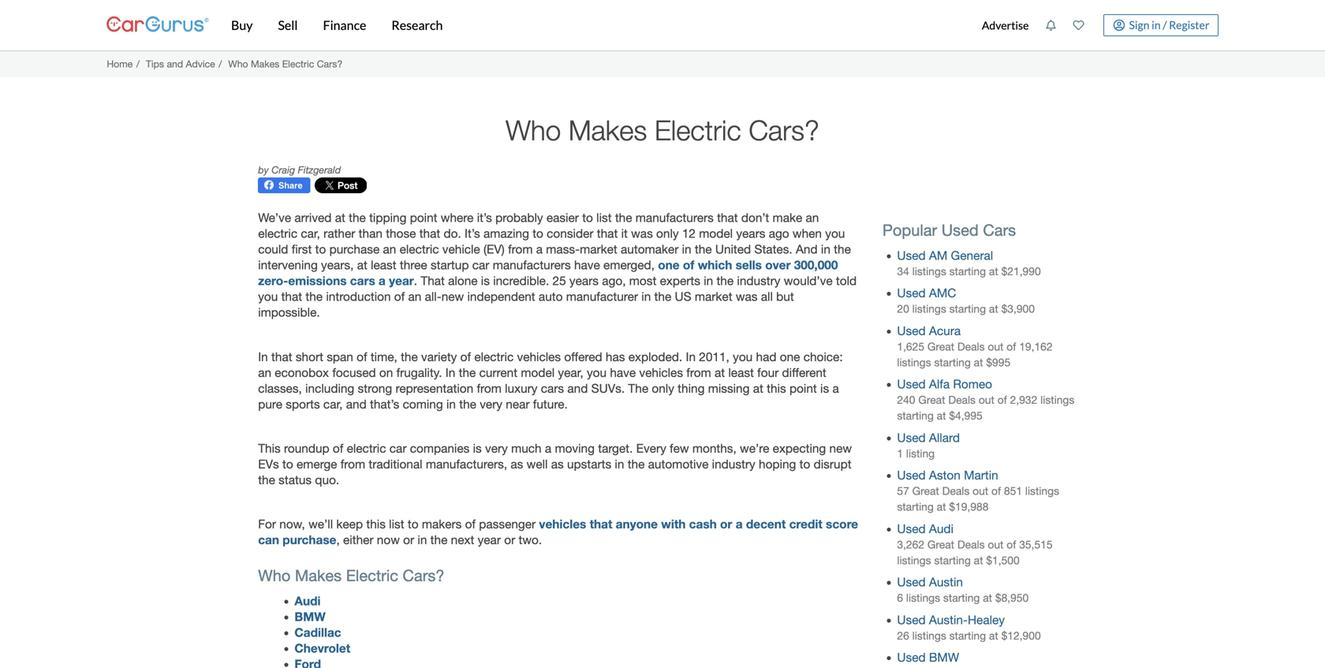 Task type: describe. For each thing, give the bounding box(es) containing it.
from down current
[[477, 381, 502, 396]]

from inside "this roundup of electric car companies is very much a moving target. every few months, we're expecting new evs to emerge from traditional manufacturers, as well as upstarts in the automotive industry hoping to disrupt the status quo."
[[341, 457, 365, 471]]

2 horizontal spatial /
[[1163, 18, 1167, 31]]

starting inside used austin 6 listings starting at $8,950
[[944, 592, 980, 605]]

industry inside "this roundup of electric car companies is very much a moving target. every few months, we're expecting new evs to emerge from traditional manufacturers, as well as upstarts in the automotive industry hoping to disrupt the status quo."
[[712, 457, 756, 471]]

$19,988
[[950, 501, 989, 513]]

an inside . that alone is incredible. 25 years ago, most experts in the industry would've told you that the introduction of an all-new independent auto manufacturer in the us market was all but impossible.
[[408, 290, 422, 304]]

the down the "evs"
[[258, 473, 275, 487]]

to down probably
[[533, 226, 544, 241]]

current
[[479, 366, 518, 380]]

an up when
[[806, 211, 819, 225]]

sell button
[[265, 0, 310, 50]]

by craig fitzgerald
[[258, 164, 341, 176]]

300,000
[[794, 258, 838, 272]]

saved cars image
[[1073, 20, 1084, 31]]

starting inside 57 great deals out of 851 listings starting at
[[897, 501, 934, 513]]

one of which sells over 300,000 zero-emissions cars a year
[[258, 258, 838, 288]]

which
[[698, 258, 732, 272]]

research
[[392, 17, 443, 33]]

0 vertical spatial makes
[[251, 59, 280, 70]]

open notifications image
[[1046, 20, 1057, 31]]

0 horizontal spatial electric
[[282, 59, 314, 70]]

used allard 1 listing
[[897, 431, 960, 460]]

is inside in that short span of time, the variety of electric vehicles offered has exploded. in 2011, you had one choice: an econobox focused on frugality. in the current model year, you have vehicles from at least four different classes, including strong representation from luxury cars and suvs. the only thing missing at this point is a pure sports car, and that's coming in the very near future.
[[821, 381, 829, 396]]

time,
[[371, 350, 398, 364]]

introduction
[[326, 290, 391, 304]]

austin-
[[929, 613, 968, 627]]

used for am
[[897, 249, 926, 263]]

1 vertical spatial vehicles
[[639, 366, 683, 380]]

0 vertical spatial manufacturers
[[636, 211, 714, 225]]

rather
[[324, 226, 355, 241]]

new inside . that alone is incredible. 25 years ago, most experts in the industry would've told you that the introduction of an all-new independent auto manufacturer in the us market was all but impossible.
[[442, 290, 464, 304]]

first
[[292, 242, 312, 256]]

martin
[[964, 468, 999, 483]]

roundup
[[284, 441, 330, 456]]

this roundup of electric car companies is very much a moving target. every few months, we're expecting new evs to emerge from traditional manufacturers, as well as upstarts in the automotive industry hoping to disrupt the status quo.
[[258, 441, 852, 487]]

1 vertical spatial who makes electric cars?
[[258, 566, 445, 585]]

that left it
[[597, 226, 618, 241]]

classes,
[[258, 381, 302, 396]]

model inside in that short span of time, the variety of electric vehicles offered has exploded. in 2011, you had one choice: an econobox focused on frugality. in the current model year, you have vehicles from at least four different classes, including strong representation from luxury cars and suvs. the only thing missing at this point is a pure sports car, and that's coming in the very near future.
[[521, 366, 555, 380]]

0 horizontal spatial cars?
[[317, 59, 343, 70]]

1 vertical spatial and
[[568, 381, 588, 396]]

suvs.
[[592, 381, 625, 396]]

choice:
[[804, 350, 843, 364]]

0 horizontal spatial or
[[403, 533, 414, 547]]

starting inside 240 great deals out of 2,932 listings starting at
[[897, 410, 934, 422]]

alfa
[[929, 377, 950, 391]]

or inside vehicles that anyone with cash or a decent credit score can purchase
[[720, 517, 733, 532]]

mass-
[[546, 242, 580, 256]]

general
[[951, 249, 994, 263]]

all
[[761, 290, 773, 304]]

that left don't at the right top
[[717, 211, 738, 225]]

well
[[527, 457, 548, 471]]

at inside used amc 20 listings starting at $3,900
[[989, 303, 999, 315]]

used bmw link
[[897, 651, 960, 665]]

popular used cars
[[883, 221, 1016, 239]]

2 vertical spatial cars?
[[403, 566, 445, 585]]

econobox
[[275, 366, 329, 380]]

at inside used am general 34 listings starting at $21,990
[[989, 265, 999, 278]]

purchase inside vehicles that anyone with cash or a decent credit score can purchase
[[283, 533, 337, 547]]

offered
[[564, 350, 603, 364]]

35,515
[[1020, 538, 1053, 551]]

sell
[[278, 17, 298, 33]]

electric inside "this roundup of electric car companies is very much a moving target. every few months, we're expecting new evs to emerge from traditional manufacturers, as well as upstarts in the automotive industry hoping to disrupt the status quo."
[[347, 441, 386, 456]]

a inside we've arrived at the tipping point where it's probably easier to list the manufacturers that don't make an electric car, rather than those that do. it's amazing to consider that it was only 12 model years ago when you could first to purchase an electric vehicle (ev) from a mass-market automaker in the united states. and in the intervening years, at least three startup car manufacturers have emerged,
[[536, 242, 543, 256]]

states.
[[755, 242, 793, 256]]

allard
[[929, 431, 960, 445]]

0 horizontal spatial list
[[389, 517, 404, 532]]

very inside in that short span of time, the variety of electric vehicles offered has exploded. in 2011, you had one choice: an econobox focused on frugality. in the current model year, you have vehicles from at least four different classes, including strong representation from luxury cars and suvs. the only thing missing at this point is a pure sports car, and that's coming in the very near future.
[[480, 397, 503, 411]]

$995
[[987, 356, 1011, 369]]

2 horizontal spatial cars?
[[749, 114, 820, 146]]

used for audi
[[897, 522, 926, 536]]

0 horizontal spatial /
[[136, 59, 140, 70]]

was inside . that alone is incredible. 25 years ago, most experts in the industry would've told you that the introduction of an all-new independent auto manufacturer in the us market was all but impossible.
[[736, 290, 758, 304]]

an inside in that short span of time, the variety of electric vehicles offered has exploded. in 2011, you had one choice: an econobox focused on frugality. in the current model year, you have vehicles from at least four different classes, including strong representation from luxury cars and suvs. the only thing missing at this point is a pure sports car, and that's coming in the very near future.
[[258, 366, 271, 380]]

0 vertical spatial audi
[[929, 522, 954, 536]]

$8,950
[[996, 592, 1029, 605]]

cadillac link
[[295, 625, 341, 640]]

of up next
[[465, 517, 476, 532]]

tips
[[146, 59, 164, 70]]

57 great deals out of 851 listings starting at
[[897, 485, 1060, 513]]

years,
[[321, 258, 354, 272]]

out for used audi
[[988, 538, 1004, 551]]

consider
[[547, 226, 594, 241]]

one inside in that short span of time, the variety of electric vehicles offered has exploded. in 2011, you had one choice: an econobox focused on frugality. in the current model year, you have vehicles from at least four different classes, including strong representation from luxury cars and suvs. the only thing missing at this point is a pure sports car, and that's coming in the very near future.
[[780, 350, 800, 364]]

listing
[[907, 447, 935, 460]]

chevrolet link
[[295, 641, 350, 656]]

that left do.
[[420, 226, 440, 241]]

the down makers
[[431, 533, 448, 547]]

romeo
[[953, 377, 993, 391]]

used alfa romeo link
[[897, 377, 993, 391]]

years inside we've arrived at the tipping point where it's probably easier to list the manufacturers that don't make an electric car, rather than those that do. it's amazing to consider that it was only 12 model years ago when you could first to purchase an electric vehicle (ev) from a mass-market automaker in the united states. and in the intervening years, at least three startup car manufacturers have emerged,
[[736, 226, 766, 241]]

the left current
[[459, 366, 476, 380]]

in down makers
[[418, 533, 427, 547]]

0 vertical spatial who makes electric cars?
[[506, 114, 820, 146]]

of inside . that alone is incredible. 25 years ago, most experts in the industry would've told you that the introduction of an all-new independent auto manufacturer in the us market was all but impossible.
[[394, 290, 405, 304]]

listings inside 1,625 great deals out of 19,162 listings starting at
[[897, 356, 931, 369]]

intervening
[[258, 258, 318, 272]]

.
[[414, 274, 417, 288]]

0 horizontal spatial and
[[167, 59, 183, 70]]

electric up three
[[400, 242, 439, 256]]

0 vertical spatial who
[[228, 59, 248, 70]]

passenger
[[479, 517, 536, 532]]

the up it
[[615, 211, 632, 225]]

to down expecting on the right of the page
[[800, 457, 811, 471]]

menu containing sign in / register
[[974, 3, 1219, 47]]

when
[[793, 226, 822, 241]]

you left had
[[733, 350, 753, 364]]

different
[[782, 366, 827, 380]]

the down emissions
[[306, 290, 323, 304]]

we're
[[740, 441, 770, 456]]

makers
[[422, 517, 462, 532]]

experts
[[660, 274, 701, 288]]

popular
[[883, 221, 938, 239]]

you inside we've arrived at the tipping point where it's probably easier to list the manufacturers that don't make an electric car, rather than those that do. it's amazing to consider that it was only 12 model years ago when you could first to purchase an electric vehicle (ev) from a mass-market automaker in the united states. and in the intervening years, at least three startup car manufacturers have emerged,
[[826, 226, 845, 241]]

home
[[107, 59, 133, 70]]

1 horizontal spatial /
[[219, 59, 222, 70]]

used audi
[[897, 522, 954, 536]]

have inside we've arrived at the tipping point where it's probably easier to list the manufacturers that don't make an electric car, rather than those that do. it's amazing to consider that it was only 12 model years ago when you could first to purchase an electric vehicle (ev) from a mass-market automaker in the united states. and in the intervening years, at least three startup car manufacturers have emerged,
[[574, 258, 600, 272]]

2 vertical spatial who
[[258, 566, 291, 585]]

only inside in that short span of time, the variety of electric vehicles offered has exploded. in 2011, you had one choice: an econobox focused on frugality. in the current model year, you have vehicles from at least four different classes, including strong representation from luxury cars and suvs. the only thing missing at this point is a pure sports car, and that's coming in the very near future.
[[652, 381, 675, 396]]

electric down we've
[[258, 226, 298, 241]]

advice
[[186, 59, 215, 70]]

automaker
[[621, 242, 679, 256]]

of inside one of which sells over 300,000 zero-emissions cars a year
[[683, 258, 695, 272]]

model inside we've arrived at the tipping point where it's probably easier to list the manufacturers that don't make an electric car, rather than those that do. it's amazing to consider that it was only 12 model years ago when you could first to purchase an electric vehicle (ev) from a mass-market automaker in the united states. and in the intervening years, at least three startup car manufacturers have emerged,
[[699, 226, 733, 241]]

6
[[897, 592, 904, 605]]

electric inside in that short span of time, the variety of electric vehicles offered has exploded. in 2011, you had one choice: an econobox focused on frugality. in the current model year, you have vehicles from at least four different classes, including strong representation from luxury cars and suvs. the only thing missing at this point is a pure sports car, and that's coming in the very near future.
[[474, 350, 514, 364]]

great for alfa
[[919, 394, 946, 406]]

the up 300,000
[[834, 242, 851, 256]]

car inside we've arrived at the tipping point where it's probably easier to list the manufacturers that don't make an electric car, rather than those that do. it's amazing to consider that it was only 12 model years ago when you could first to purchase an electric vehicle (ev) from a mass-market automaker in the united states. and in the intervening years, at least three startup car manufacturers have emerged,
[[472, 258, 490, 272]]

in down which
[[704, 274, 713, 288]]

years inside . that alone is incredible. 25 years ago, most experts in the industry would've told you that the introduction of an all-new independent auto manufacturer in the us market was all but impossible.
[[570, 274, 599, 288]]

used for aston
[[897, 468, 926, 483]]

keep
[[336, 517, 363, 532]]

starting inside 1,625 great deals out of 19,162 listings starting at
[[935, 356, 971, 369]]

all-
[[425, 290, 442, 304]]

is inside "this roundup of electric car companies is very much a moving target. every few months, we're expecting new evs to emerge from traditional manufacturers, as well as upstarts in the automotive industry hoping to disrupt the status quo."
[[473, 441, 482, 456]]

manufacturers,
[[426, 457, 507, 471]]

0 horizontal spatial in
[[258, 350, 268, 364]]

listings inside 3,262 great deals out of 35,515 listings starting at
[[897, 554, 931, 567]]

the up "frugality."
[[401, 350, 418, 364]]

of up focused
[[357, 350, 367, 364]]

near
[[506, 397, 530, 411]]

19,162
[[1020, 340, 1053, 353]]

car, inside we've arrived at the tipping point where it's probably easier to list the manufacturers that don't make an electric car, rather than those that do. it's amazing to consider that it was only 12 model years ago when you could first to purchase an electric vehicle (ev) from a mass-market automaker in the united states. and in the intervening years, at least three startup car manufacturers have emerged,
[[301, 226, 320, 241]]

those
[[386, 226, 416, 241]]

starting inside 3,262 great deals out of 35,515 listings starting at
[[935, 554, 971, 567]]

you inside . that alone is incredible. 25 years ago, most experts in the industry would've told you that the introduction of an all-new independent auto manufacturer in the us market was all but impossible.
[[258, 290, 278, 304]]

a inside one of which sells over 300,000 zero-emissions cars a year
[[379, 273, 386, 288]]

three
[[400, 258, 427, 272]]

to up status
[[282, 457, 293, 471]]

851
[[1004, 485, 1023, 498]]

$21,990
[[1002, 265, 1041, 278]]

of right the variety
[[461, 350, 471, 364]]

deals for aston
[[943, 485, 970, 498]]

in right sign
[[1152, 18, 1161, 31]]

out for used acura
[[988, 340, 1004, 353]]

240
[[897, 394, 916, 406]]

we've
[[258, 211, 291, 225]]

starting inside used amc 20 listings starting at $3,900
[[950, 303, 986, 315]]

used acura link
[[897, 324, 961, 338]]

at inside 57 great deals out of 851 listings starting at
[[937, 501, 946, 513]]

in down 12
[[682, 242, 692, 256]]

at down 2011,
[[715, 366, 725, 380]]

the up than
[[349, 211, 366, 225]]

of inside 1,625 great deals out of 19,162 listings starting at
[[1007, 340, 1017, 353]]

2 vertical spatial electric
[[346, 566, 398, 585]]

2 horizontal spatial who
[[506, 114, 561, 146]]

1 vertical spatial this
[[366, 517, 386, 532]]

deals for alfa
[[949, 394, 976, 406]]

25
[[553, 274, 566, 288]]

the left us
[[655, 290, 672, 304]]

audi inside audi bmw cadillac chevrolet
[[295, 594, 321, 608]]

used for acura
[[897, 324, 926, 338]]

used aston martin
[[897, 468, 999, 483]]

alone
[[448, 274, 478, 288]]

2011,
[[699, 350, 730, 364]]

frugality.
[[397, 366, 442, 380]]

in up 300,000
[[821, 242, 831, 256]]

the down the representation
[[459, 397, 477, 411]]

2 as from the left
[[551, 457, 564, 471]]

manufacturer
[[566, 290, 638, 304]]

healey
[[968, 613, 1005, 627]]

in that short span of time, the variety of electric vehicles offered has exploded. in 2011, you had one choice: an econobox focused on frugality. in the current model year, you have vehicles from at least four different classes, including strong representation from luxury cars and suvs. the only thing missing at this point is a pure sports car, and that's coming in the very near future.
[[258, 350, 843, 411]]

from inside we've arrived at the tipping point where it's probably easier to list the manufacturers that don't make an electric car, rather than those that do. it's amazing to consider that it was only 12 model years ago when you could first to purchase an electric vehicle (ev) from a mass-market automaker in the united states. and in the intervening years, at least three startup car manufacturers have emerged,
[[508, 242, 533, 256]]

to left makers
[[408, 517, 419, 532]]



Task type: vqa. For each thing, say whether or not it's contained in the screenshot.


Task type: locate. For each thing, give the bounding box(es) containing it.
0 horizontal spatial new
[[442, 290, 464, 304]]

industry down 'months,'
[[712, 457, 756, 471]]

listings down am
[[913, 265, 947, 278]]

cadillac
[[295, 625, 341, 640]]

only
[[657, 226, 679, 241], [652, 381, 675, 396]]

cargurus logo homepage link link
[[107, 3, 209, 48]]

0 horizontal spatial car
[[390, 441, 407, 456]]

starting
[[950, 265, 986, 278], [950, 303, 986, 315], [935, 356, 971, 369], [897, 410, 934, 422], [897, 501, 934, 513], [935, 554, 971, 567], [944, 592, 980, 605], [950, 630, 986, 642]]

year inside one of which sells over 300,000 zero-emissions cars a year
[[389, 273, 414, 288]]

list inside we've arrived at the tipping point where it's probably easier to list the manufacturers that don't make an electric car, rather than those that do. it's amazing to consider that it was only 12 model years ago when you could first to purchase an electric vehicle (ev) from a mass-market automaker in the united states. and in the intervening years, at least three startup car manufacturers have emerged,
[[597, 211, 612, 225]]

you up suvs.
[[587, 366, 607, 380]]

listings up used bmw link
[[913, 630, 947, 642]]

2 horizontal spatial electric
[[655, 114, 741, 146]]

in down most
[[642, 290, 651, 304]]

1 vertical spatial years
[[570, 274, 599, 288]]

1 vertical spatial electric
[[655, 114, 741, 146]]

0 vertical spatial electric
[[282, 59, 314, 70]]

every
[[636, 441, 667, 456]]

. that alone is incredible. 25 years ago, most experts in the industry would've told you that the introduction of an all-new independent auto manufacturer in the us market was all but impossible.
[[258, 274, 857, 320]]

deals down acura in the right of the page
[[958, 340, 985, 353]]

0 vertical spatial year
[[389, 273, 414, 288]]

next
[[451, 533, 474, 547]]

menu
[[974, 3, 1219, 47]]

used acura
[[897, 324, 961, 338]]

1 vertical spatial list
[[389, 517, 404, 532]]

market right us
[[695, 290, 733, 304]]

0 vertical spatial point
[[410, 211, 438, 225]]

bmw for audi
[[295, 609, 326, 624]]

0 horizontal spatial as
[[511, 457, 523, 471]]

market inside . that alone is incredible. 25 years ago, most experts in the industry would've told you that the introduction of an all-new independent auto manufacturer in the us market was all but impossible.
[[695, 290, 733, 304]]

variety
[[421, 350, 457, 364]]

0 vertical spatial purchase
[[330, 242, 380, 256]]

electric up current
[[474, 350, 514, 364]]

representation
[[396, 381, 474, 396]]

0 vertical spatial this
[[767, 381, 786, 396]]

0 vertical spatial car
[[472, 258, 490, 272]]

that inside vehicles that anyone with cash or a decent credit score can purchase
[[590, 517, 613, 532]]

0 vertical spatial and
[[167, 59, 183, 70]]

used down 26
[[897, 651, 926, 665]]

with
[[661, 517, 686, 532]]

moving
[[555, 441, 595, 456]]

1 horizontal spatial point
[[790, 381, 817, 396]]

very left much at the bottom left of the page
[[485, 441, 508, 456]]

0 vertical spatial car,
[[301, 226, 320, 241]]

0 vertical spatial vehicles
[[517, 350, 561, 364]]

1 horizontal spatial one
[[780, 350, 800, 364]]

1 vertical spatial who
[[506, 114, 561, 146]]

bmw inside audi bmw cadillac chevrolet
[[295, 609, 326, 624]]

1 horizontal spatial list
[[597, 211, 612, 225]]

1 vertical spatial car,
[[323, 397, 343, 411]]

0 vertical spatial list
[[597, 211, 612, 225]]

deals up $4,995
[[949, 394, 976, 406]]

industry
[[737, 274, 781, 288], [712, 457, 756, 471]]

a inside in that short span of time, the variety of electric vehicles offered has exploded. in 2011, you had one choice: an econobox focused on frugality. in the current model year, you have vehicles from at least four different classes, including strong representation from luxury cars and suvs. the only thing missing at this point is a pure sports car, and that's coming in the very near future.
[[833, 381, 839, 396]]

starting down general
[[950, 265, 986, 278]]

1 vertical spatial makes
[[569, 114, 647, 146]]

starting down amc
[[950, 303, 986, 315]]

used amc 20 listings starting at $3,900
[[897, 286, 1035, 315]]

0 vertical spatial cars
[[350, 273, 375, 288]]

make
[[773, 211, 803, 225]]

$1,500
[[987, 554, 1020, 567]]

20
[[897, 303, 910, 315]]

1 horizontal spatial car
[[472, 258, 490, 272]]

out inside 3,262 great deals out of 35,515 listings starting at
[[988, 538, 1004, 551]]

electric up traditional
[[347, 441, 386, 456]]

at up healey
[[983, 592, 993, 605]]

manufacturers up 12
[[636, 211, 714, 225]]

amazing
[[484, 226, 529, 241]]

at inside 3,262 great deals out of 35,515 listings starting at
[[974, 554, 984, 567]]

now,
[[280, 517, 305, 532]]

this
[[258, 441, 281, 456]]

cars up future. at the bottom
[[541, 381, 564, 396]]

have down mass-
[[574, 258, 600, 272]]

0 vertical spatial only
[[657, 226, 679, 241]]

1 vertical spatial one
[[780, 350, 800, 364]]

an down those
[[383, 242, 396, 256]]

used for allard
[[897, 431, 926, 445]]

the up which
[[695, 242, 712, 256]]

starting inside used am general 34 listings starting at $21,990
[[950, 265, 986, 278]]

from up thing
[[687, 366, 711, 380]]

listings inside used amc 20 listings starting at $3,900
[[913, 303, 947, 315]]

used austin-healey link
[[897, 613, 1005, 627]]

at inside 240 great deals out of 2,932 listings starting at
[[937, 410, 946, 422]]

2 vertical spatial vehicles
[[539, 517, 587, 532]]

1 horizontal spatial as
[[551, 457, 564, 471]]

bmw down austin-
[[929, 651, 960, 665]]

model up united
[[699, 226, 733, 241]]

tipping
[[369, 211, 407, 225]]

deals inside 240 great deals out of 2,932 listings starting at
[[949, 394, 976, 406]]

very inside "this roundup of electric car companies is very much a moving target. every few months, we're expecting new evs to emerge from traditional manufacturers, as well as upstarts in the automotive industry hoping to disrupt the status quo."
[[485, 441, 508, 456]]

great down acura in the right of the page
[[928, 340, 955, 353]]

used up 6
[[897, 575, 926, 590]]

or right 'cash'
[[720, 517, 733, 532]]

least inside in that short span of time, the variety of electric vehicles offered has exploded. in 2011, you had one choice: an econobox focused on frugality. in the current model year, you have vehicles from at least four different classes, including strong representation from luxury cars and suvs. the only thing missing at this point is a pure sports car, and that's coming in the very near future.
[[729, 366, 754, 380]]

starting down austin at the bottom right
[[944, 592, 980, 605]]

point up those
[[410, 211, 438, 225]]

vehicles inside vehicles that anyone with cash or a decent credit score can purchase
[[539, 517, 587, 532]]

listings inside 57 great deals out of 851 listings starting at
[[1026, 485, 1060, 498]]

1 vertical spatial new
[[830, 441, 852, 456]]

and right tips
[[167, 59, 183, 70]]

had
[[756, 350, 777, 364]]

cars inside one of which sells over 300,000 zero-emissions cars a year
[[350, 273, 375, 288]]

deals inside 57 great deals out of 851 listings starting at
[[943, 485, 970, 498]]

great inside 57 great deals out of 851 listings starting at
[[913, 485, 940, 498]]

a inside "this roundup of electric car companies is very much a moving target. every few months, we're expecting new evs to emerge from traditional manufacturers, as well as upstarts in the automotive industry hoping to disrupt the status quo."
[[545, 441, 552, 456]]

evs
[[258, 457, 279, 471]]

used for austin
[[897, 575, 926, 590]]

used allard link
[[897, 431, 960, 445]]

0 horizontal spatial was
[[631, 226, 653, 241]]

used for bmw
[[897, 651, 926, 665]]

used for alfa
[[897, 377, 926, 391]]

is
[[481, 274, 490, 288], [821, 381, 829, 396], [473, 441, 482, 456]]

at inside used austin-healey 26 listings starting at $12,900
[[989, 630, 999, 642]]

1 vertical spatial model
[[521, 366, 555, 380]]

great down the used audi at the right of page
[[928, 538, 955, 551]]

1 horizontal spatial market
[[695, 290, 733, 304]]

listings inside used austin-healey 26 listings starting at $12,900
[[913, 630, 947, 642]]

26
[[897, 630, 910, 642]]

1 horizontal spatial makes
[[295, 566, 342, 585]]

in inside "this roundup of electric car companies is very much a moving target. every few months, we're expecting new evs to emerge from traditional manufacturers, as well as upstarts in the automotive industry hoping to disrupt the status quo."
[[615, 457, 624, 471]]

1 horizontal spatial electric
[[346, 566, 398, 585]]

menu bar containing buy
[[209, 0, 974, 50]]

deals down $19,988
[[958, 538, 985, 551]]

zero-
[[258, 273, 288, 288]]

only left 12
[[657, 226, 679, 241]]

where
[[441, 211, 474, 225]]

of inside 57 great deals out of 851 listings starting at
[[992, 485, 1001, 498]]

is down different
[[821, 381, 829, 396]]

at down healey
[[989, 630, 999, 642]]

1 vertical spatial cars
[[541, 381, 564, 396]]

it's
[[477, 211, 492, 225]]

used up 3,262
[[897, 522, 926, 536]]

is inside . that alone is incredible. 25 years ago, most experts in the industry would've told you that the introduction of an all-new independent auto manufacturer in the us market was all but impossible.
[[481, 274, 490, 288]]

1 as from the left
[[511, 457, 523, 471]]

0 vertical spatial cars?
[[317, 59, 343, 70]]

and
[[167, 59, 183, 70], [568, 381, 588, 396], [346, 397, 367, 411]]

listings inside used am general 34 listings starting at $21,990
[[913, 265, 947, 278]]

of inside 240 great deals out of 2,932 listings starting at
[[998, 394, 1007, 406]]

of inside 3,262 great deals out of 35,515 listings starting at
[[1007, 538, 1017, 551]]

0 horizontal spatial audi
[[295, 594, 321, 608]]

new inside "this roundup of electric car companies is very much a moving target. every few months, we're expecting new evs to emerge from traditional manufacturers, as well as upstarts in the automotive industry hoping to disrupt the status quo."
[[830, 441, 852, 456]]

year down the passenger
[[478, 533, 501, 547]]

1 horizontal spatial in
[[446, 366, 456, 380]]

0 horizontal spatial cars
[[350, 273, 375, 288]]

purchase inside we've arrived at the tipping point where it's probably easier to list the manufacturers that don't make an electric car, rather than those that do. it's amazing to consider that it was only 12 model years ago when you could first to purchase an electric vehicle (ev) from a mass-market automaker in the united states. and in the intervening years, at least three startup car manufacturers have emerged,
[[330, 242, 380, 256]]

0 horizontal spatial who
[[228, 59, 248, 70]]

point inside in that short span of time, the variety of electric vehicles offered has exploded. in 2011, you had one choice: an econobox focused on frugality. in the current model year, you have vehicles from at least four different classes, including strong representation from luxury cars and suvs. the only thing missing at this point is a pure sports car, and that's coming in the very near future.
[[790, 381, 817, 396]]

of up experts
[[683, 258, 695, 272]]

0 vertical spatial is
[[481, 274, 490, 288]]

great inside 3,262 great deals out of 35,515 listings starting at
[[928, 538, 955, 551]]

starting up used alfa romeo
[[935, 356, 971, 369]]

2 vertical spatial and
[[346, 397, 367, 411]]

to up consider
[[582, 211, 593, 225]]

have inside in that short span of time, the variety of electric vehicles offered has exploded. in 2011, you had one choice: an econobox focused on frugality. in the current model year, you have vehicles from at least four different classes, including strong representation from luxury cars and suvs. the only thing missing at this point is a pure sports car, and that's coming in the very near future.
[[610, 366, 636, 380]]

listings down the 1,625
[[897, 356, 931, 369]]

vehicles up two.
[[539, 517, 587, 532]]

deals for acura
[[958, 340, 985, 353]]

was left all
[[736, 290, 758, 304]]

great for acura
[[928, 340, 955, 353]]

to right first at the left of the page
[[315, 242, 326, 256]]

industry up all
[[737, 274, 781, 288]]

sign in / register
[[1130, 18, 1210, 31]]

sells
[[736, 258, 762, 272]]

1 horizontal spatial model
[[699, 226, 733, 241]]

vehicle
[[442, 242, 480, 256]]

the down which
[[717, 274, 734, 288]]

this
[[767, 381, 786, 396], [366, 517, 386, 532]]

1 horizontal spatial new
[[830, 441, 852, 456]]

1 vertical spatial is
[[821, 381, 829, 396]]

out for used aston martin
[[973, 485, 989, 498]]

at up rather
[[335, 211, 345, 225]]

emerged,
[[604, 258, 655, 272]]

bmw link
[[295, 609, 326, 624]]

used am general 34 listings starting at $21,990
[[897, 249, 1041, 278]]

cars
[[350, 273, 375, 288], [541, 381, 564, 396]]

used inside used am general 34 listings starting at $21,990
[[897, 249, 926, 263]]

that inside in that short span of time, the variety of electric vehicles offered has exploded. in 2011, you had one choice: an econobox focused on frugality. in the current model year, you have vehicles from at least four different classes, including strong representation from luxury cars and suvs. the only thing missing at this point is a pure sports car, and that's coming in the very near future.
[[271, 350, 292, 364]]

of up $995
[[1007, 340, 1017, 353]]

research button
[[379, 0, 456, 50]]

used up 20
[[897, 286, 926, 300]]

status
[[279, 473, 312, 487]]

was inside we've arrived at the tipping point where it's probably easier to list the manufacturers that don't make an electric car, rather than those that do. it's amazing to consider that it was only 12 model years ago when you could first to purchase an electric vehicle (ev) from a mass-market automaker in the united states. and in the intervening years, at least three startup car manufacturers have emerged,
[[631, 226, 653, 241]]

1 vertical spatial point
[[790, 381, 817, 396]]

listings down used amc link
[[913, 303, 947, 315]]

0 vertical spatial new
[[442, 290, 464, 304]]

an down .
[[408, 290, 422, 304]]

a left mass-
[[536, 242, 543, 256]]

car, down arrived
[[301, 226, 320, 241]]

used am general link
[[897, 249, 994, 263]]

0 horizontal spatial years
[[570, 274, 599, 288]]

great for aston
[[913, 485, 940, 498]]

1 horizontal spatial and
[[346, 397, 367, 411]]

deals inside 3,262 great deals out of 35,515 listings starting at
[[958, 538, 985, 551]]

listings right "851"
[[1026, 485, 1060, 498]]

have
[[574, 258, 600, 272], [610, 366, 636, 380]]

vehicles down exploded.
[[639, 366, 683, 380]]

vehicles that anyone with cash or a decent credit score can purchase link
[[258, 517, 859, 547]]

0 vertical spatial least
[[371, 258, 397, 272]]

audi up bmw link
[[295, 594, 321, 608]]

at up the allard
[[937, 410, 946, 422]]

0 vertical spatial years
[[736, 226, 766, 241]]

used up general
[[942, 221, 979, 239]]

out inside 57 great deals out of 851 listings starting at
[[973, 485, 989, 498]]

at inside 1,625 great deals out of 19,162 listings starting at
[[974, 356, 984, 369]]

1 vertical spatial car
[[390, 441, 407, 456]]

1 vertical spatial bmw
[[929, 651, 960, 665]]

one
[[658, 258, 680, 272], [780, 350, 800, 364]]

from
[[508, 242, 533, 256], [687, 366, 711, 380], [477, 381, 502, 396], [341, 457, 365, 471]]

1 vertical spatial have
[[610, 366, 636, 380]]

a inside vehicles that anyone with cash or a decent credit score can purchase
[[736, 517, 743, 532]]

used inside used amc 20 listings starting at $3,900
[[897, 286, 926, 300]]

buy
[[231, 17, 253, 33]]

cargurus logo homepage link image
[[107, 3, 209, 48]]

as right well at bottom
[[551, 457, 564, 471]]

of up $1,500
[[1007, 538, 1017, 551]]

cars up introduction
[[350, 273, 375, 288]]

vehicles
[[517, 350, 561, 364], [639, 366, 683, 380], [539, 517, 587, 532]]

or
[[720, 517, 733, 532], [403, 533, 414, 547], [504, 533, 515, 547]]

four
[[758, 366, 779, 380]]

car, inside in that short span of time, the variety of electric vehicles offered has exploded. in 2011, you had one choice: an econobox focused on frugality. in the current model year, you have vehicles from at least four different classes, including strong representation from luxury cars and suvs. the only thing missing at this point is a pure sports car, and that's coming in the very near future.
[[323, 397, 343, 411]]

2 vertical spatial is
[[473, 441, 482, 456]]

bmw for used
[[929, 651, 960, 665]]

0 vertical spatial have
[[574, 258, 600, 272]]

very left near
[[480, 397, 503, 411]]

1 vertical spatial cars?
[[749, 114, 820, 146]]

car,
[[301, 226, 320, 241], [323, 397, 343, 411]]

2 vertical spatial makes
[[295, 566, 342, 585]]

0 horizontal spatial market
[[580, 242, 618, 256]]

home link
[[107, 59, 133, 70]]

2 horizontal spatial in
[[686, 350, 696, 364]]

point down different
[[790, 381, 817, 396]]

deals for audi
[[958, 538, 985, 551]]

months,
[[693, 441, 737, 456]]

1 horizontal spatial least
[[729, 366, 754, 380]]

user icon image
[[1114, 19, 1125, 31]]

0 vertical spatial one
[[658, 258, 680, 272]]

one inside one of which sells over 300,000 zero-emissions cars a year
[[658, 258, 680, 272]]

advertise link
[[974, 3, 1038, 47]]

1 horizontal spatial years
[[736, 226, 766, 241]]

electric
[[258, 226, 298, 241], [400, 242, 439, 256], [474, 350, 514, 364], [347, 441, 386, 456]]

listings down 3,262
[[897, 554, 931, 567]]

1 horizontal spatial who makes electric cars?
[[506, 114, 820, 146]]

0 horizontal spatial least
[[371, 258, 397, 272]]

incredible.
[[493, 274, 549, 288]]

0 vertical spatial was
[[631, 226, 653, 241]]

$4,995
[[950, 410, 983, 422]]

listings inside 240 great deals out of 2,932 listings starting at
[[1041, 394, 1075, 406]]

1,625 great deals out of 19,162 listings starting at
[[897, 340, 1053, 369]]

who makes electric cars?
[[506, 114, 820, 146], [258, 566, 445, 585]]

audi bmw cadillac chevrolet
[[295, 594, 350, 656]]

this up now
[[366, 517, 386, 532]]

industry inside . that alone is incredible. 25 years ago, most experts in the industry would've told you that the introduction of an all-new independent auto manufacturer in the us market was all but impossible.
[[737, 274, 781, 288]]

3,262
[[897, 538, 925, 551]]

great inside 1,625 great deals out of 19,162 listings starting at
[[928, 340, 955, 353]]

12
[[682, 226, 696, 241]]

point
[[410, 211, 438, 225], [790, 381, 817, 396]]

over
[[766, 258, 791, 272]]

used for amc
[[897, 286, 926, 300]]

list right easier
[[597, 211, 612, 225]]

1 horizontal spatial who
[[258, 566, 291, 585]]

used inside used austin-healey 26 listings starting at $12,900
[[897, 613, 926, 627]]

and down year,
[[568, 381, 588, 396]]

one up experts
[[658, 258, 680, 272]]

aston
[[929, 468, 961, 483]]

this inside in that short span of time, the variety of electric vehicles offered has exploded. in 2011, you had one choice: an econobox focused on frugality. in the current model year, you have vehicles from at least four different classes, including strong representation from luxury cars and suvs. the only thing missing at this point is a pure sports car, and that's coming in the very near future.
[[767, 381, 786, 396]]

$12,900
[[1002, 630, 1041, 642]]

years down don't at the right top
[[736, 226, 766, 241]]

cars inside in that short span of time, the variety of electric vehicles offered has exploded. in 2011, you had one choice: an econobox focused on frugality. in the current model year, you have vehicles from at least four different classes, including strong representation from luxury cars and suvs. the only thing missing at this point is a pure sports car, and that's coming in the very near future.
[[541, 381, 564, 396]]

at inside used austin 6 listings starting at $8,950
[[983, 592, 993, 605]]

1 horizontal spatial audi
[[929, 522, 954, 536]]

1 horizontal spatial year
[[478, 533, 501, 547]]

most
[[629, 274, 657, 288]]

used inside used austin 6 listings starting at $8,950
[[897, 575, 926, 590]]

strong
[[358, 381, 392, 396]]

that inside . that alone is incredible. 25 years ago, most experts in the industry would've told you that the introduction of an all-new independent auto manufacturer in the us market was all but impossible.
[[281, 290, 302, 304]]

auto
[[539, 290, 563, 304]]

at left $1,500
[[974, 554, 984, 567]]

1 vertical spatial very
[[485, 441, 508, 456]]

that up impossible.
[[281, 290, 302, 304]]

used for austin-
[[897, 613, 926, 627]]

0 horizontal spatial who makes electric cars?
[[258, 566, 445, 585]]

but
[[777, 290, 794, 304]]

(ev)
[[484, 242, 505, 256]]

used inside 'used allard 1 listing'
[[897, 431, 926, 445]]

traditional
[[369, 457, 423, 471]]

least inside we've arrived at the tipping point where it's probably easier to list the manufacturers that don't make an electric car, rather than those that do. it's amazing to consider that it was only 12 model years ago when you could first to purchase an electric vehicle (ev) from a mass-market automaker in the united states. and in the intervening years, at least three startup car manufacturers have emerged,
[[371, 258, 397, 272]]

1 vertical spatial was
[[736, 290, 758, 304]]

2 horizontal spatial and
[[568, 381, 588, 396]]

span
[[327, 350, 353, 364]]

out inside 1,625 great deals out of 19,162 listings starting at
[[988, 340, 1004, 353]]

is up independent
[[481, 274, 490, 288]]

at right years, at the left top of page
[[357, 258, 368, 272]]

or down for now, we'll keep this list to makers of passenger
[[403, 533, 414, 547]]

bmw down audi link
[[295, 609, 326, 624]]

240 great deals out of 2,932 listings starting at
[[897, 394, 1075, 422]]

craig
[[272, 164, 295, 176]]

1 vertical spatial manufacturers
[[493, 258, 571, 272]]

of inside "this roundup of electric car companies is very much a moving target. every few months, we're expecting new evs to emerge from traditional manufacturers, as well as upstarts in the automotive industry hoping to disrupt the status quo."
[[333, 441, 343, 456]]

point inside we've arrived at the tipping point where it's probably easier to list the manufacturers that don't make an electric car, rather than those that do. it's amazing to consider that it was only 12 model years ago when you could first to purchase an electric vehicle (ev) from a mass-market automaker in the united states. and in the intervening years, at least three startup car manufacturers have emerged,
[[410, 211, 438, 225]]

we've arrived at the tipping point where it's probably easier to list the manufacturers that don't make an electric car, rather than those that do. it's amazing to consider that it was only 12 model years ago when you could first to purchase an electric vehicle (ev) from a mass-market automaker in the united states. and in the intervening years, at least three startup car manufacturers have emerged,
[[258, 211, 851, 272]]

out up $995
[[988, 340, 1004, 353]]

out down romeo
[[979, 394, 995, 406]]

market inside we've arrived at the tipping point where it's probably easier to list the manufacturers that don't make an electric car, rather than those that do. it's amazing to consider that it was only 12 model years ago when you could first to purchase an electric vehicle (ev) from a mass-market automaker in the united states. and in the intervening years, at least three startup car manufacturers have emerged,
[[580, 242, 618, 256]]

year
[[389, 273, 414, 288], [478, 533, 501, 547]]

used
[[942, 221, 979, 239], [897, 249, 926, 263], [897, 286, 926, 300], [897, 324, 926, 338], [897, 377, 926, 391], [897, 431, 926, 445], [897, 468, 926, 483], [897, 522, 926, 536], [897, 575, 926, 590], [897, 613, 926, 627], [897, 651, 926, 665]]

in inside in that short span of time, the variety of electric vehicles offered has exploded. in 2011, you had one choice: an econobox focused on frugality. in the current model year, you have vehicles from at least four different classes, including strong representation from luxury cars and suvs. the only thing missing at this point is a pure sports car, and that's coming in the very near future.
[[447, 397, 456, 411]]

cash
[[689, 517, 717, 532]]

menu bar
[[209, 0, 974, 50]]

great for audi
[[928, 538, 955, 551]]

used amc link
[[897, 286, 957, 300]]

vehicles that anyone with cash or a decent credit score can purchase
[[258, 517, 859, 547]]

starting down used austin-healey link
[[950, 630, 986, 642]]

purchase down rather
[[330, 242, 380, 256]]

manufacturers
[[636, 211, 714, 225], [493, 258, 571, 272]]

pure
[[258, 397, 282, 411]]

at down four
[[753, 381, 764, 396]]

used up 240
[[897, 377, 926, 391]]

1 horizontal spatial or
[[504, 533, 515, 547]]

1 horizontal spatial this
[[767, 381, 786, 396]]

57
[[897, 485, 910, 498]]

than
[[359, 226, 383, 241]]

1 vertical spatial industry
[[712, 457, 756, 471]]

we'll
[[309, 517, 333, 532]]

1 horizontal spatial cars
[[541, 381, 564, 396]]

listings inside used austin 6 listings starting at $8,950
[[907, 592, 941, 605]]

told
[[836, 274, 857, 288]]

an up "classes," on the bottom of page
[[258, 366, 271, 380]]

acura
[[929, 324, 961, 338]]

do.
[[444, 226, 461, 241]]

only inside we've arrived at the tipping point where it's probably easier to list the manufacturers that don't make an electric car, rather than those that do. it's amazing to consider that it was only 12 model years ago when you could first to purchase an electric vehicle (ev) from a mass-market automaker in the united states. and in the intervening years, at least three startup car manufacturers have emerged,
[[657, 226, 679, 241]]

1 horizontal spatial bmw
[[929, 651, 960, 665]]

starting inside used austin-healey 26 listings starting at $12,900
[[950, 630, 986, 642]]

/ left register
[[1163, 18, 1167, 31]]

starting down 57
[[897, 501, 934, 513]]

1 horizontal spatial was
[[736, 290, 758, 304]]

great inside 240 great deals out of 2,932 listings starting at
[[919, 394, 946, 406]]

2 horizontal spatial or
[[720, 517, 733, 532]]

the down every
[[628, 457, 645, 471]]

out for used alfa romeo
[[979, 394, 995, 406]]

car inside "this roundup of electric car companies is very much a moving target. every few months, we're expecting new evs to emerge from traditional manufacturers, as well as upstarts in the automotive industry hoping to disrupt the status quo."
[[390, 441, 407, 456]]



